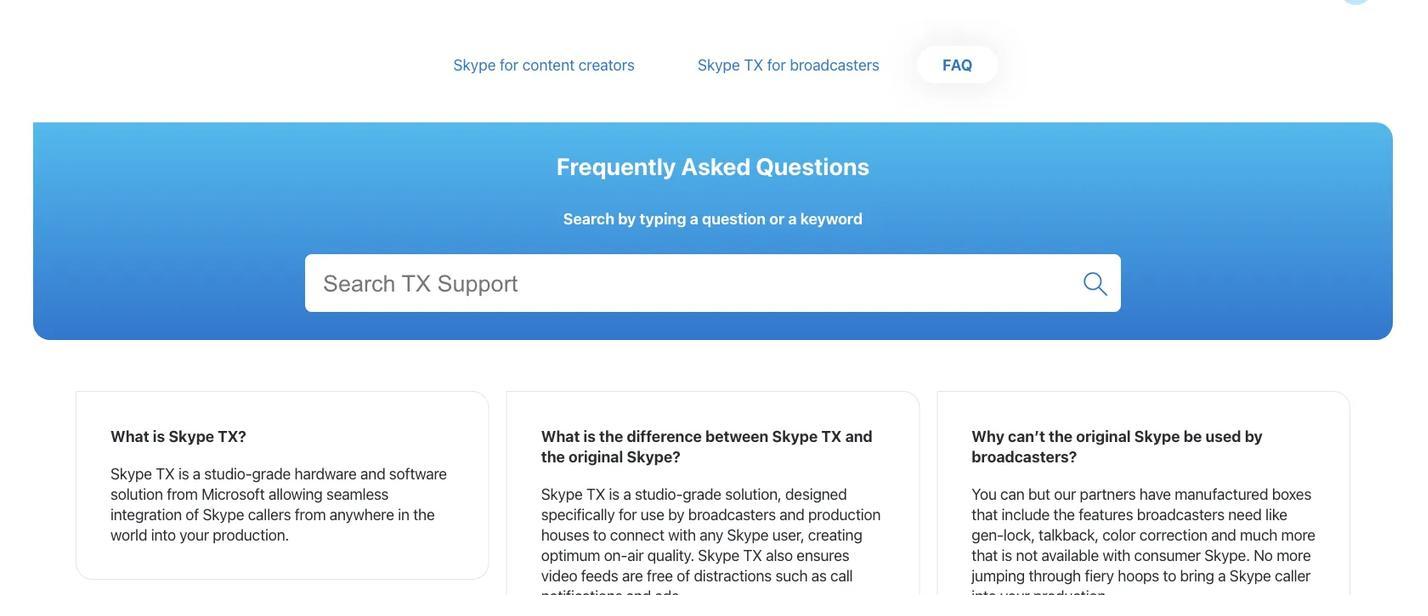 Task type: vqa. For each thing, say whether or not it's contained in the screenshot.
bottom BY
yes



Task type: describe. For each thing, give the bounding box(es) containing it.
a right or
[[788, 209, 797, 227]]

is inside "what is the difference between skype tx and the original skype?"
[[584, 427, 596, 445]]

grade for allowing
[[252, 464, 291, 482]]

production. inside skype tx is a studio-grade hardware and software solution from microsoft allowing seamless integration of skype callers from anywhere in the world into your production.
[[213, 525, 289, 544]]

what is skype tx?
[[111, 427, 246, 445]]

also
[[766, 546, 793, 564]]

no
[[1254, 546, 1273, 564]]

user,
[[772, 525, 805, 544]]

you
[[972, 485, 997, 503]]

questions
[[756, 152, 870, 180]]

typing
[[640, 209, 686, 227]]

your inside skype tx is a studio-grade hardware and software solution from microsoft allowing seamless integration of skype callers from anywhere in the world into your production.
[[180, 525, 209, 544]]

notifications
[[541, 586, 623, 595]]

why can't the original skype be used by broadcasters?
[[972, 427, 1263, 465]]

skype inside the you can but our partners have manufactured boxes that include the features broadcasters need like gen-lock, talkback, color correction and much more that is not available with consumer skype. no more jumping through fiery hoops to bring a skype caller into your production.
[[1230, 566, 1271, 584]]

distractions
[[694, 566, 772, 584]]

what is the difference between skype tx and the original skype?
[[541, 427, 873, 465]]

a for what is skype tx?
[[193, 464, 201, 482]]

keyword
[[800, 209, 863, 227]]

tx for skype tx is a studio-grade solution, designed specifically for use by broadcasters and production houses to connect with any skype user, creating optimum on-air quality. skype tx also ensures video feeds are free of distractions such as call notifications and ads.
[[586, 485, 605, 503]]

2 horizontal spatial for
[[767, 55, 786, 74]]

of inside 'skype tx is a studio-grade solution, designed specifically for use by broadcasters and production houses to connect with any skype user, creating optimum on-air quality. skype tx also ensures video feeds are free of distractions such as call notifications and ads.'
[[677, 566, 690, 584]]

studio- for by
[[635, 485, 683, 503]]

and inside "what is the difference between skype tx and the original skype?"
[[845, 427, 873, 445]]

world
[[111, 525, 147, 544]]

call
[[830, 566, 853, 584]]

by inside 'skype tx is a studio-grade solution, designed specifically for use by broadcasters and production houses to connect with any skype user, creating optimum on-air quality. skype tx also ensures video feeds are free of distractions such as call notifications and ads.'
[[668, 505, 685, 523]]

Search TX Support text field
[[305, 254, 1121, 312]]

or
[[769, 209, 785, 227]]

fiery
[[1085, 566, 1114, 584]]

is up solution
[[153, 427, 165, 445]]

1 vertical spatial more
[[1277, 546, 1311, 564]]

seamless
[[326, 485, 389, 503]]

optimum
[[541, 546, 600, 564]]

is inside the you can but our partners have manufactured boxes that include the features broadcasters need like gen-lock, talkback, color correction and much more that is not available with consumer skype. no more jumping through fiery hoops to bring a skype caller into your production.
[[1002, 546, 1012, 564]]

manufactured
[[1175, 485, 1269, 503]]


[[1083, 271, 1108, 297]]

skype tx is a studio-grade solution, designed specifically for use by broadcasters and production houses to connect with any skype user, creating optimum on-air quality. skype tx also ensures video feeds are free of distractions such as call notifications and ads.
[[541, 485, 881, 595]]

available
[[1042, 546, 1099, 564]]

search
[[563, 209, 615, 227]]

frequently asked questions main content
[[0, 29, 1426, 595]]

with inside 'skype tx is a studio-grade solution, designed specifically for use by broadcasters and production houses to connect with any skype user, creating optimum on-air quality. skype tx also ensures video feeds are free of distractions such as call notifications and ads.'
[[668, 525, 696, 544]]

specifically
[[541, 505, 615, 523]]

the left difference
[[599, 427, 623, 445]]

solution
[[111, 485, 163, 503]]

what is skype tx element
[[76, 391, 489, 580]]

and up user,
[[780, 505, 805, 523]]

skype inside why can't the original skype be used by broadcasters?
[[1135, 427, 1180, 445]]

your inside the you can but our partners have manufactured boxes that include the features broadcasters need like gen-lock, talkback, color correction and much more that is not available with consumer skype. no more jumping through fiery hoops to bring a skype caller into your production.
[[1000, 586, 1030, 595]]

grade for broadcasters
[[683, 485, 722, 503]]

much
[[1240, 525, 1278, 544]]

hoops
[[1118, 566, 1160, 584]]

into inside skype tx is a studio-grade hardware and software solution from microsoft allowing seamless integration of skype callers from anywhere in the world into your production.
[[151, 525, 176, 544]]

frequently
[[557, 152, 676, 180]]

skype for content creators link
[[454, 55, 635, 74]]

jumping
[[972, 566, 1025, 584]]

video
[[541, 566, 578, 584]]

have
[[1140, 485, 1171, 503]]

why
[[972, 427, 1005, 445]]

such
[[776, 566, 808, 584]]

1 horizontal spatial broadcasters
[[790, 55, 880, 74]]

and inside the you can but our partners have manufactured boxes that include the features broadcasters need like gen-lock, talkback, color correction and much more that is not available with consumer skype. no more jumping through fiery hoops to bring a skype caller into your production.
[[1212, 525, 1237, 544]]

content
[[522, 55, 575, 74]]

creators
[[579, 55, 635, 74]]

gen-
[[972, 525, 1004, 544]]

broadcasters for why can't the original skype be used by broadcasters?
[[1137, 505, 1225, 523]]

skype tx for broadcasters link
[[698, 55, 880, 74]]

what for what is skype tx?
[[111, 427, 149, 445]]

tx for skype tx for broadcasters
[[744, 55, 763, 74]]

skype tx for broadcasters
[[698, 55, 880, 74]]

anywhere
[[330, 505, 394, 523]]

color
[[1103, 525, 1136, 544]]

skype tx is a studio-grade hardware and software solution from microsoft allowing seamless integration of skype callers from anywhere in the world into your production.
[[111, 464, 447, 544]]

software
[[389, 464, 447, 482]]

broadcasters for what is the difference between skype tx and the original skype?
[[688, 505, 776, 523]]

hardware
[[295, 464, 357, 482]]

faq link
[[943, 55, 973, 74]]

asked
[[681, 152, 751, 180]]

can't
[[1008, 427, 1045, 445]]

you can but our partners have manufactured boxes that include the features broadcasters need like gen-lock, talkback, color correction and much more that is not available with consumer skype. no more jumping through fiery hoops to bring a skype caller into your production.
[[972, 485, 1316, 595]]

skype inside "what is the difference between skype tx and the original skype?"
[[772, 427, 818, 445]]

callers
[[248, 505, 291, 523]]

any
[[700, 525, 723, 544]]

features
[[1079, 505, 1133, 523]]

0 horizontal spatial by
[[618, 209, 636, 227]]

skype for content creators
[[454, 55, 635, 74]]

like
[[1266, 505, 1288, 523]]

with inside the you can but our partners have manufactured boxes that include the features broadcasters need like gen-lock, talkback, color correction and much more that is not available with consumer skype. no more jumping through fiery hoops to bring a skype caller into your production.
[[1103, 546, 1131, 564]]

tx for skype tx is a studio-grade hardware and software solution from microsoft allowing seamless integration of skype callers from anywhere in the world into your production.
[[156, 464, 175, 482]]

skype?
[[627, 447, 681, 465]]

a inside the you can but our partners have manufactured boxes that include the features broadcasters need like gen-lock, talkback, color correction and much more that is not available with consumer skype. no more jumping through fiery hoops to bring a skype caller into your production.
[[1218, 566, 1226, 584]]



Task type: locate. For each thing, give the bounding box(es) containing it.
use
[[641, 505, 665, 523]]

1 vertical spatial grade
[[683, 485, 722, 503]]

a
[[690, 209, 699, 227], [788, 209, 797, 227], [193, 464, 201, 482], [623, 485, 631, 503], [1218, 566, 1226, 584]]

production.
[[213, 525, 289, 544], [1034, 586, 1110, 595]]

that down gen-
[[972, 546, 998, 564]]

the inside the you can but our partners have manufactured boxes that include the features broadcasters need like gen-lock, talkback, color correction and much more that is not available with consumer skype. no more jumping through fiery hoops to bring a skype caller into your production.
[[1054, 505, 1075, 523]]

1 vertical spatial to
[[1163, 566, 1177, 584]]

of right 'integration'
[[186, 505, 199, 523]]

1 vertical spatial by
[[1245, 427, 1263, 445]]

1 horizontal spatial studio-
[[635, 485, 683, 503]]

the right in
[[413, 505, 435, 523]]

with up the quality.
[[668, 525, 696, 544]]

grade up any
[[683, 485, 722, 503]]

2 horizontal spatial by
[[1245, 427, 1263, 445]]

a down skype. on the bottom of the page
[[1218, 566, 1226, 584]]

the down our
[[1054, 505, 1075, 523]]

grade inside 'skype tx is a studio-grade solution, designed specifically for use by broadcasters and production houses to connect with any skype user, creating optimum on-air quality. skype tx also ensures video feeds are free of distractions such as call notifications and ads.'
[[683, 485, 722, 503]]

0 horizontal spatial your
[[180, 525, 209, 544]]

your down 'integration'
[[180, 525, 209, 544]]

1 horizontal spatial what
[[541, 427, 580, 445]]

bring
[[1180, 566, 1215, 584]]

into down 'integration'
[[151, 525, 176, 544]]

for inside 'skype tx is a studio-grade solution, designed specifically for use by broadcasters and production houses to connect with any skype user, creating optimum on-air quality. skype tx also ensures video feeds are free of distractions such as call notifications and ads.'
[[619, 505, 637, 523]]

caller
[[1275, 566, 1311, 584]]

that down you
[[972, 505, 998, 523]]

1 horizontal spatial grade
[[683, 485, 722, 503]]

not
[[1016, 546, 1038, 564]]

tx inside "what is the difference between skype tx and the original skype?"
[[821, 427, 842, 445]]

question
[[702, 209, 766, 227]]

lock,
[[1004, 525, 1035, 544]]

and inside skype tx is a studio-grade hardware and software solution from microsoft allowing seamless integration of skype callers from anywhere in the world into your production.
[[360, 464, 385, 482]]

by right use
[[668, 505, 685, 523]]

a for frequently asked questions
[[690, 209, 699, 227]]

connect
[[610, 525, 665, 544]]

frequently asked questions
[[557, 152, 870, 180]]

production. inside the you can but our partners have manufactured boxes that include the features broadcasters need like gen-lock, talkback, color correction and much more that is not available with consumer skype. no more jumping through fiery hoops to bring a skype caller into your production.
[[1034, 586, 1110, 595]]

0 horizontal spatial production.
[[213, 525, 289, 544]]

quality.
[[648, 546, 694, 564]]

to inside the you can but our partners have manufactured boxes that include the features broadcasters need like gen-lock, talkback, color correction and much more that is not available with consumer skype. no more jumping through fiery hoops to bring a skype caller into your production.
[[1163, 566, 1177, 584]]

2 vertical spatial by
[[668, 505, 685, 523]]

is left not
[[1002, 546, 1012, 564]]

can
[[1001, 485, 1025, 503]]

studio- for microsoft
[[204, 464, 252, 482]]

production. down through
[[1034, 586, 1110, 595]]

and up designed
[[845, 427, 873, 445]]

into inside the you can but our partners have manufactured boxes that include the features broadcasters need like gen-lock, talkback, color correction and much more that is not available with consumer skype. no more jumping through fiery hoops to bring a skype caller into your production.
[[972, 586, 997, 595]]

the right 'can't'
[[1049, 427, 1073, 445]]

a up connect
[[623, 485, 631, 503]]

are
[[622, 566, 643, 584]]

1 horizontal spatial with
[[1103, 546, 1131, 564]]

the
[[599, 427, 623, 445], [1049, 427, 1073, 445], [541, 447, 565, 465], [413, 505, 435, 523], [1054, 505, 1075, 523]]

what for what is the difference between skype tx and the original skype?
[[541, 427, 580, 445]]

0 vertical spatial with
[[668, 525, 696, 544]]

1 vertical spatial from
[[295, 505, 326, 523]]

1 vertical spatial into
[[972, 586, 997, 595]]

original left the skype?
[[569, 447, 623, 465]]

solution,
[[725, 485, 782, 503]]

air
[[628, 546, 644, 564]]

original up 'partners'
[[1076, 427, 1131, 445]]

1 vertical spatial with
[[1103, 546, 1131, 564]]

search by typing a question or a keyword
[[563, 209, 863, 227]]

1 horizontal spatial your
[[1000, 586, 1030, 595]]

of inside skype tx is a studio-grade hardware and software solution from microsoft allowing seamless integration of skype callers from anywhere in the world into your production.
[[186, 505, 199, 523]]

1 horizontal spatial of
[[677, 566, 690, 584]]

studio- inside 'skype tx is a studio-grade solution, designed specifically for use by broadcasters and production houses to connect with any skype user, creating optimum on-air quality. skype tx also ensures video feeds are free of distractions such as call notifications and ads.'
[[635, 485, 683, 503]]

as
[[811, 566, 827, 584]]

tx inside skype tx is a studio-grade hardware and software solution from microsoft allowing seamless integration of skype callers from anywhere in the world into your production.
[[156, 464, 175, 482]]

through
[[1029, 566, 1081, 584]]

why can't the original skype be used by broadcasters? element
[[937, 391, 1351, 595]]

the inside skype tx is a studio-grade hardware and software solution from microsoft allowing seamless integration of skype callers from anywhere in the world into your production.
[[413, 505, 435, 523]]

into
[[151, 525, 176, 544], [972, 586, 997, 595]]

to
[[593, 525, 606, 544], [1163, 566, 1177, 584]]

used
[[1206, 427, 1241, 445]]

skype.
[[1205, 546, 1250, 564]]

1 horizontal spatial for
[[619, 505, 637, 523]]

integration
[[111, 505, 182, 523]]

1 horizontal spatial original
[[1076, 427, 1131, 445]]

from down allowing
[[295, 505, 326, 523]]

feeds
[[581, 566, 618, 584]]

grade up allowing
[[252, 464, 291, 482]]

is inside skype tx is a studio-grade hardware and software solution from microsoft allowing seamless integration of skype callers from anywhere in the world into your production.
[[178, 464, 189, 482]]

0 vertical spatial your
[[180, 525, 209, 544]]

is down what is skype tx?
[[178, 464, 189, 482]]

that
[[972, 505, 998, 523], [972, 546, 998, 564]]

studio- inside skype tx is a studio-grade hardware and software solution from microsoft allowing seamless integration of skype callers from anywhere in the world into your production.
[[204, 464, 252, 482]]

0 vertical spatial of
[[186, 505, 199, 523]]

of up ads.
[[677, 566, 690, 584]]

grade
[[252, 464, 291, 482], [683, 485, 722, 503]]

what is the difference between skype tx and the original skype? element
[[506, 391, 920, 595]]

by inside why can't the original skype be used by broadcasters?
[[1245, 427, 1263, 445]]

1 vertical spatial that
[[972, 546, 998, 564]]

by
[[618, 209, 636, 227], [1245, 427, 1263, 445], [668, 505, 685, 523]]

0 vertical spatial studio-
[[204, 464, 252, 482]]

tx
[[744, 55, 763, 74], [821, 427, 842, 445], [156, 464, 175, 482], [586, 485, 605, 503], [743, 546, 762, 564]]

0 vertical spatial more
[[1281, 525, 1316, 544]]

boxes
[[1272, 485, 1312, 503]]

0 horizontal spatial original
[[569, 447, 623, 465]]

more up caller
[[1277, 546, 1311, 564]]

skype
[[454, 55, 496, 74], [698, 55, 740, 74], [169, 427, 214, 445], [772, 427, 818, 445], [1135, 427, 1180, 445], [111, 464, 152, 482], [541, 485, 583, 503], [203, 505, 244, 523], [727, 525, 769, 544], [698, 546, 740, 564], [1230, 566, 1271, 584]]

production
[[808, 505, 881, 523]]

0 vertical spatial by
[[618, 209, 636, 227]]

1 horizontal spatial from
[[295, 505, 326, 523]]

what up solution
[[111, 427, 149, 445]]

production. down the callers
[[213, 525, 289, 544]]

from up 'integration'
[[167, 485, 198, 503]]

1 vertical spatial studio-
[[635, 485, 683, 503]]

0 vertical spatial production.
[[213, 525, 289, 544]]

1 vertical spatial production.
[[1034, 586, 1110, 595]]

0 horizontal spatial with
[[668, 525, 696, 544]]

faq
[[943, 55, 973, 74]]

talkback,
[[1039, 525, 1099, 544]]

from
[[167, 485, 198, 503], [295, 505, 326, 523]]

original inside "what is the difference between skype tx and the original skype?"
[[569, 447, 623, 465]]

studio- up use
[[635, 485, 683, 503]]

correction
[[1140, 525, 1208, 544]]

tx?
[[218, 427, 246, 445]]

microsoft
[[202, 485, 265, 503]]

0 vertical spatial from
[[167, 485, 198, 503]]

what inside "what is the difference between skype tx and the original skype?"
[[541, 427, 580, 445]]

with
[[668, 525, 696, 544], [1103, 546, 1131, 564]]

2 what from the left
[[541, 427, 580, 445]]

0 horizontal spatial for
[[500, 55, 519, 74]]

1 vertical spatial your
[[1000, 586, 1030, 595]]

broadcasters inside the you can but our partners have manufactured boxes that include the features broadcasters need like gen-lock, talkback, color correction and much more that is not available with consumer skype. no more jumping through fiery hoops to bring a skype caller into your production.
[[1137, 505, 1225, 523]]

creating
[[808, 525, 863, 544]]

1 what from the left
[[111, 427, 149, 445]]

broadcasters inside 'skype tx is a studio-grade solution, designed specifically for use by broadcasters and production houses to connect with any skype user, creating optimum on-air quality. skype tx also ensures video feeds are free of distractions such as call notifications and ads.'
[[688, 505, 776, 523]]

1 vertical spatial original
[[569, 447, 623, 465]]

allowing
[[268, 485, 323, 503]]

with down 'color'
[[1103, 546, 1131, 564]]

what up specifically
[[541, 427, 580, 445]]

your down jumping
[[1000, 586, 1030, 595]]

and up skype. on the bottom of the page
[[1212, 525, 1237, 544]]

original
[[1076, 427, 1131, 445], [569, 447, 623, 465]]

into down jumping
[[972, 586, 997, 595]]

consumer
[[1134, 546, 1201, 564]]

and up seamless
[[360, 464, 385, 482]]

0 vertical spatial that
[[972, 505, 998, 523]]

0 vertical spatial into
[[151, 525, 176, 544]]

1 horizontal spatial to
[[1163, 566, 1177, 584]]

a inside 'skype tx is a studio-grade solution, designed specifically for use by broadcasters and production houses to connect with any skype user, creating optimum on-air quality. skype tx also ensures video feeds are free of distractions such as call notifications and ads.'
[[623, 485, 631, 503]]

studio- up microsoft
[[204, 464, 252, 482]]

more
[[1281, 525, 1316, 544], [1277, 546, 1311, 564]]

is inside 'skype tx is a studio-grade solution, designed specifically for use by broadcasters and production houses to connect with any skype user, creating optimum on-air quality. skype tx also ensures video feeds are free of distractions such as call notifications and ads.'
[[609, 485, 620, 503]]

our
[[1054, 485, 1076, 503]]

0 vertical spatial original
[[1076, 427, 1131, 445]]

0 horizontal spatial of
[[186, 505, 199, 523]]

a for what is the difference between skype tx and the original skype?
[[623, 485, 631, 503]]

include
[[1002, 505, 1050, 523]]

to up on- at the bottom of the page
[[593, 525, 606, 544]]

1 horizontal spatial into
[[972, 586, 997, 595]]

free
[[647, 566, 673, 584]]

a inside skype tx is a studio-grade hardware and software solution from microsoft allowing seamless integration of skype callers from anywhere in the world into your production.
[[193, 464, 201, 482]]

the up specifically
[[541, 447, 565, 465]]

0 horizontal spatial what
[[111, 427, 149, 445]]

a down what is skype tx?
[[193, 464, 201, 482]]

0 horizontal spatial grade
[[252, 464, 291, 482]]

2 horizontal spatial broadcasters
[[1137, 505, 1225, 523]]

broadcasters
[[790, 55, 880, 74], [688, 505, 776, 523], [1137, 505, 1225, 523]]

need
[[1229, 505, 1262, 523]]

studio-
[[204, 464, 252, 482], [635, 485, 683, 503]]

1 horizontal spatial production.
[[1034, 586, 1110, 595]]

between
[[705, 427, 769, 445]]

to down consumer
[[1163, 566, 1177, 584]]

0 vertical spatial grade
[[252, 464, 291, 482]]

partners
[[1080, 485, 1136, 503]]

original inside why can't the original skype be used by broadcasters?
[[1076, 427, 1131, 445]]

by right used
[[1245, 427, 1263, 445]]

on-
[[604, 546, 628, 564]]

to inside 'skype tx is a studio-grade solution, designed specifically for use by broadcasters and production houses to connect with any skype user, creating optimum on-air quality. skype tx also ensures video feeds are free of distractions such as call notifications and ads.'
[[593, 525, 606, 544]]

a right typing
[[690, 209, 699, 227]]

by left typing
[[618, 209, 636, 227]]

and down the are
[[626, 586, 651, 595]]

2 that from the top
[[972, 546, 998, 564]]

but
[[1028, 485, 1051, 503]]

0 horizontal spatial to
[[593, 525, 606, 544]]

ads.
[[655, 586, 683, 595]]

be
[[1184, 427, 1202, 445]]

is up specifically
[[609, 485, 620, 503]]

1 vertical spatial of
[[677, 566, 690, 584]]

broadcasters?
[[972, 447, 1077, 465]]

0 horizontal spatial into
[[151, 525, 176, 544]]

in
[[398, 505, 410, 523]]

0 vertical spatial to
[[593, 525, 606, 544]]

0 horizontal spatial studio-
[[204, 464, 252, 482]]

houses
[[541, 525, 589, 544]]

designed
[[785, 485, 847, 503]]

difference
[[627, 427, 702, 445]]

the inside why can't the original skype be used by broadcasters?
[[1049, 427, 1073, 445]]

0 horizontal spatial broadcasters
[[688, 505, 776, 523]]

is left difference
[[584, 427, 596, 445]]

1 horizontal spatial by
[[668, 505, 685, 523]]

0 horizontal spatial from
[[167, 485, 198, 503]]

grade inside skype tx is a studio-grade hardware and software solution from microsoft allowing seamless integration of skype callers from anywhere in the world into your production.
[[252, 464, 291, 482]]

1 that from the top
[[972, 505, 998, 523]]

more down like
[[1281, 525, 1316, 544]]

ensures
[[797, 546, 850, 564]]

for
[[500, 55, 519, 74], [767, 55, 786, 74], [619, 505, 637, 523]]



